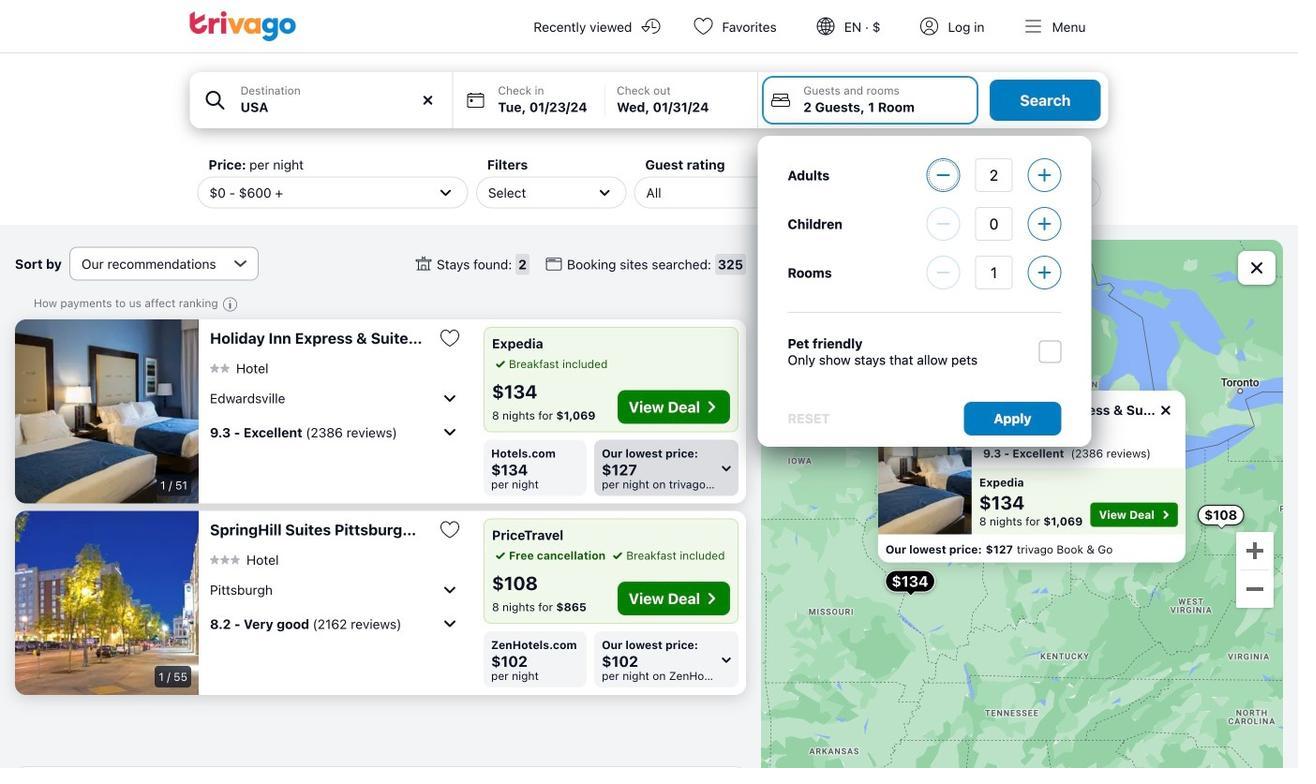 Task type: describe. For each thing, give the bounding box(es) containing it.
close image
[[1093, 417, 1110, 434]]

2 less image from the top
[[928, 208, 960, 240]]

springhill suites pittsburgh north shore, (pittsburgh, usa) image
[[15, 512, 199, 696]]

map region
[[761, 240, 1284, 769]]

1 less image from the top
[[928, 159, 960, 191]]

clear image
[[419, 92, 436, 109]]

holiday inn express & suites edwardsville image
[[813, 406, 907, 550]]

more image for 2nd less icon from the top of the page
[[1029, 208, 1061, 240]]



Task type: vqa. For each thing, say whether or not it's contained in the screenshot.
more icon
yes



Task type: locate. For each thing, give the bounding box(es) containing it.
3 less image from the top
[[928, 257, 960, 289]]

None number field
[[976, 158, 1013, 192], [976, 207, 1013, 241], [976, 256, 1013, 290], [976, 158, 1013, 192], [976, 207, 1013, 241], [976, 256, 1013, 290]]

None checkbox
[[1039, 341, 1062, 363]]

2 more image from the top
[[1029, 257, 1061, 289]]

Where to? search field
[[241, 98, 441, 117]]

1 vertical spatial more image
[[1029, 257, 1061, 289]]

1 vertical spatial less image
[[928, 208, 960, 240]]

None field
[[190, 72, 452, 128]]

holiday inn express & suites edwardsville, (edwardsville, usa) image
[[15, 320, 199, 504]]

trivago logo image
[[190, 11, 297, 41]]

2 vertical spatial less image
[[928, 257, 960, 289]]

more image for third less icon from the top of the page
[[1029, 257, 1061, 289]]

1 more image from the top
[[1029, 208, 1061, 240]]

less image
[[928, 159, 960, 191], [928, 208, 960, 240], [928, 257, 960, 289]]

more image
[[1029, 208, 1061, 240], [1029, 257, 1061, 289]]

more image
[[1029, 159, 1061, 191]]

0 vertical spatial less image
[[928, 159, 960, 191]]

0 vertical spatial more image
[[1029, 208, 1061, 240]]



